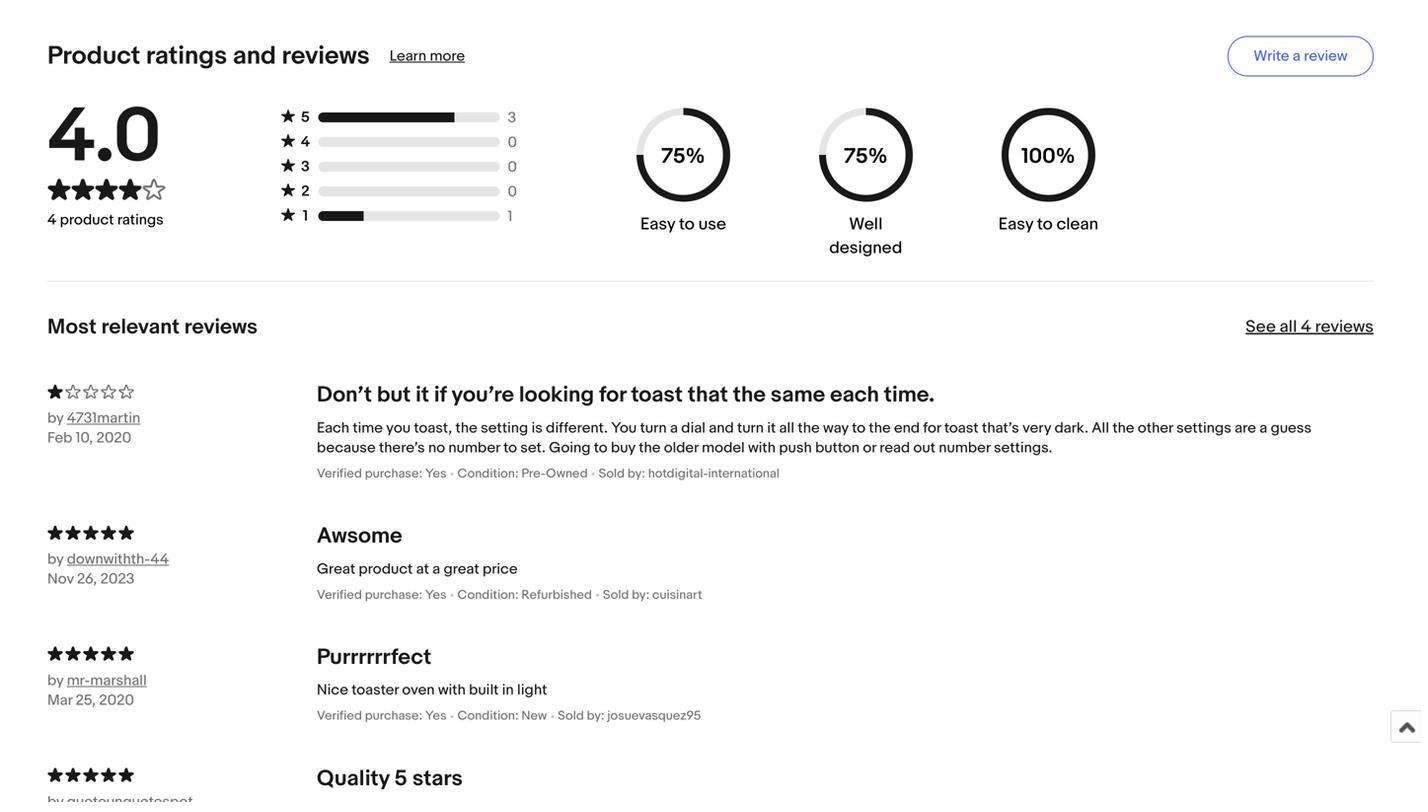 Task type: locate. For each thing, give the bounding box(es) containing it.
1 vertical spatial by:
[[632, 588, 650, 603]]

sold down buy at the left bottom
[[599, 466, 625, 482]]

to left buy at the left bottom
[[594, 439, 608, 457]]

a right are
[[1260, 419, 1267, 437]]

2 vertical spatial sold
[[558, 709, 584, 724]]

by mr-marshall mar 25, 2020
[[47, 672, 147, 710]]

great product at a great price
[[317, 560, 518, 578]]

1 verified purchase: yes from the top
[[317, 466, 447, 482]]

price
[[483, 560, 518, 578]]

0 vertical spatial 2020
[[96, 429, 131, 447]]

2 condition: from the top
[[457, 588, 519, 603]]

0 horizontal spatial easy
[[640, 214, 675, 235]]

product left at
[[359, 560, 413, 578]]

built
[[469, 682, 499, 699]]

1 vertical spatial 4
[[47, 211, 57, 229]]

1 0 from the top
[[508, 134, 517, 152]]

1 horizontal spatial for
[[923, 419, 941, 437]]

or
[[863, 439, 876, 457]]

0 vertical spatial verified purchase: yes
[[317, 466, 447, 482]]

reviews right relevant on the left of page
[[184, 314, 258, 340]]

ratings right product on the left of page
[[146, 41, 227, 71]]

0 horizontal spatial number
[[449, 439, 500, 457]]

1 horizontal spatial toast
[[944, 419, 979, 437]]

verified purchase: yes down toaster
[[317, 709, 447, 724]]

2020 down 4731martin
[[96, 429, 131, 447]]

0 horizontal spatial all
[[779, 419, 795, 437]]

1 yes from the top
[[425, 466, 447, 482]]

condition: left pre-
[[457, 466, 519, 482]]

0 vertical spatial with
[[748, 439, 776, 457]]

0 vertical spatial 3
[[508, 109, 516, 127]]

0 vertical spatial verified
[[317, 466, 362, 482]]

it left if
[[416, 382, 429, 409]]

0 horizontal spatial 3
[[301, 158, 310, 176]]

1 vertical spatial verified
[[317, 588, 362, 603]]

nice
[[317, 682, 348, 699]]

yes down at
[[425, 588, 447, 603]]

4731martin link
[[67, 409, 205, 429]]

condition:
[[457, 466, 519, 482], [457, 588, 519, 603], [457, 709, 519, 724]]

each
[[317, 419, 349, 437]]

2 purchase: from the top
[[365, 588, 422, 603]]

1 vertical spatial yes
[[425, 588, 447, 603]]

product for great
[[359, 560, 413, 578]]

3 0 from the top
[[508, 183, 517, 201]]

3 condition: from the top
[[457, 709, 519, 724]]

1 vertical spatial verified purchase: yes
[[317, 588, 447, 603]]

1 purchase: from the top
[[365, 466, 422, 482]]

by inside by downwithth-44 nov 26, 2023
[[47, 551, 63, 569]]

turn right you
[[640, 419, 667, 437]]

sold right the refurbished
[[603, 588, 629, 603]]

and inside each time you toast, the setting is different. you turn a dial and turn it all the way to the end for toast that's very dark. all the other settings are a guess because there's no number to set. going to buy the older model with push button or read out number settings.
[[709, 419, 734, 437]]

25,
[[76, 692, 96, 710]]

1 vertical spatial 0
[[508, 158, 517, 176]]

1 percents of reviewers think of this product as image from the top
[[47, 381, 317, 401]]

verified down because
[[317, 466, 362, 482]]

0 vertical spatial and
[[233, 41, 276, 71]]

sold for awsome
[[603, 588, 629, 603]]

number down the setting
[[449, 439, 500, 457]]

are
[[1235, 419, 1256, 437]]

by: for awsome
[[632, 588, 650, 603]]

dark.
[[1055, 419, 1088, 437]]

condition: down price
[[457, 588, 519, 603]]

5 up 2
[[301, 109, 310, 126]]

2 vertical spatial verified
[[317, 709, 362, 724]]

3 by from the top
[[47, 672, 63, 690]]

downwithth-44 link
[[67, 550, 205, 570]]

2 vertical spatial condition:
[[457, 709, 519, 724]]

time.
[[884, 382, 935, 409]]

because
[[317, 439, 376, 457]]

purchase: for awsome
[[365, 588, 422, 603]]

a left dial
[[670, 419, 678, 437]]

verified purchase: yes
[[317, 466, 447, 482], [317, 588, 447, 603], [317, 709, 447, 724]]

purchase: down there's
[[365, 466, 422, 482]]

1 horizontal spatial number
[[939, 439, 991, 457]]

easy left the 'use'
[[640, 214, 675, 235]]

turn
[[640, 419, 667, 437], [737, 419, 764, 437]]

purchase: down toaster
[[365, 709, 422, 724]]

very
[[1023, 419, 1051, 437]]

same
[[771, 382, 825, 409]]

by: left cuisinart
[[632, 588, 650, 603]]

by:
[[628, 466, 645, 482], [632, 588, 650, 603], [587, 709, 605, 724]]

ratings
[[146, 41, 227, 71], [117, 211, 164, 229]]

1 vertical spatial all
[[779, 419, 795, 437]]

3 yes from the top
[[425, 709, 447, 724]]

use
[[698, 214, 726, 235]]

1 vertical spatial purchase:
[[365, 588, 422, 603]]

yes down nice toaster oven with built in light
[[425, 709, 447, 724]]

percents of reviewers think of this product as image
[[47, 381, 317, 401], [47, 522, 317, 542], [47, 643, 317, 663], [47, 765, 317, 785]]

condition: for awsome
[[457, 588, 519, 603]]

4 up 2
[[301, 133, 310, 151]]

with up international
[[748, 439, 776, 457]]

turn up the model
[[737, 419, 764, 437]]

to
[[679, 214, 695, 235], [1037, 214, 1053, 235], [852, 419, 866, 437], [503, 439, 517, 457], [594, 439, 608, 457]]

all right see
[[1280, 317, 1297, 337]]

1 horizontal spatial and
[[709, 419, 734, 437]]

1 horizontal spatial 5
[[394, 766, 407, 792]]

if
[[434, 382, 447, 409]]

1 horizontal spatial 4
[[301, 133, 310, 151]]

1 vertical spatial condition:
[[457, 588, 519, 603]]

great
[[444, 560, 479, 578]]

0 vertical spatial by:
[[628, 466, 645, 482]]

4 down the 4.0 out of 5 stars based on 4 product ratings image on the left top of the page
[[47, 211, 57, 229]]

1 vertical spatial and
[[709, 419, 734, 437]]

condition: for purrrrrrfect
[[457, 709, 519, 724]]

4
[[301, 133, 310, 151], [47, 211, 57, 229], [1301, 317, 1311, 337]]

0 horizontal spatial 1
[[303, 207, 308, 225]]

0 horizontal spatial product
[[60, 211, 114, 229]]

easy left clean
[[999, 214, 1033, 235]]

0 vertical spatial it
[[416, 382, 429, 409]]

for up you
[[599, 382, 626, 409]]

write a review link
[[1228, 36, 1374, 77]]

2 vertical spatial yes
[[425, 709, 447, 724]]

by inside by mr-marshall mar 25, 2020
[[47, 672, 63, 690]]

a right "write" on the top right of the page
[[1293, 47, 1301, 65]]

0 vertical spatial 4
[[301, 133, 310, 151]]

2 horizontal spatial reviews
[[1315, 317, 1374, 337]]

1 vertical spatial toast
[[944, 419, 979, 437]]

reviews
[[282, 41, 370, 71], [184, 314, 258, 340], [1315, 317, 1374, 337]]

toast
[[631, 382, 683, 409], [944, 419, 979, 437]]

relevant
[[101, 314, 180, 340]]

2 number from the left
[[939, 439, 991, 457]]

by up feb
[[47, 410, 63, 427]]

purchase:
[[365, 466, 422, 482], [365, 588, 422, 603], [365, 709, 422, 724]]

verified for purrrrrrfect
[[317, 709, 362, 724]]

2 easy from the left
[[999, 214, 1033, 235]]

0 vertical spatial by
[[47, 410, 63, 427]]

feb
[[47, 429, 72, 447]]

0 horizontal spatial 4
[[47, 211, 57, 229]]

2 0 from the top
[[508, 158, 517, 176]]

0 horizontal spatial and
[[233, 41, 276, 71]]

2 vertical spatial purchase:
[[365, 709, 422, 724]]

2 vertical spatial by:
[[587, 709, 605, 724]]

condition: for don't but it if you're looking for toast that the same each time.
[[457, 466, 519, 482]]

awsome
[[317, 523, 402, 550]]

sold by: hotdigital-international
[[599, 466, 780, 482]]

verified purchase: yes down great product at a great price
[[317, 588, 447, 603]]

1 horizontal spatial turn
[[737, 419, 764, 437]]

and
[[233, 41, 276, 71], [709, 419, 734, 437]]

1 vertical spatial sold
[[603, 588, 629, 603]]

toast left that's
[[944, 419, 979, 437]]

marshall
[[90, 672, 147, 690]]

purchase: down great product at a great price
[[365, 588, 422, 603]]

verified for don't but it if you're looking for toast that the same each time.
[[317, 466, 362, 482]]

1 vertical spatial product
[[359, 560, 413, 578]]

2 percents of reviewers think of this product as image from the top
[[47, 522, 317, 542]]

0 vertical spatial condition:
[[457, 466, 519, 482]]

0 vertical spatial toast
[[631, 382, 683, 409]]

4 right see
[[1301, 317, 1311, 337]]

0 horizontal spatial for
[[599, 382, 626, 409]]

end
[[894, 419, 920, 437]]

by for don't but it if you're looking for toast that the same each time.
[[47, 410, 63, 427]]

0 horizontal spatial toast
[[631, 382, 683, 409]]

0 vertical spatial sold
[[599, 466, 625, 482]]

easy to clean
[[999, 214, 1098, 235]]

toast,
[[414, 419, 452, 437]]

well
[[849, 214, 883, 235]]

easy inside 'element'
[[999, 214, 1033, 235]]

cuisinart
[[652, 588, 702, 603]]

purchase: for don't but it if you're looking for toast that the same each time.
[[365, 466, 422, 482]]

quality
[[317, 766, 390, 792]]

1 vertical spatial it
[[767, 419, 776, 437]]

0 vertical spatial 0
[[508, 134, 517, 152]]

model
[[702, 439, 745, 457]]

nov
[[47, 571, 74, 588]]

3 verified purchase: yes from the top
[[317, 709, 447, 724]]

2 vertical spatial 0
[[508, 183, 517, 201]]

it
[[416, 382, 429, 409], [767, 419, 776, 437]]

1 condition: from the top
[[457, 466, 519, 482]]

2 verified from the top
[[317, 588, 362, 603]]

clean
[[1057, 214, 1098, 235]]

you
[[386, 419, 411, 437]]

2 vertical spatial by
[[47, 672, 63, 690]]

1 verified from the top
[[317, 466, 362, 482]]

to left clean
[[1037, 214, 1053, 235]]

1 vertical spatial 2020
[[99, 692, 134, 710]]

purchase: for purrrrrrfect
[[365, 709, 422, 724]]

1 horizontal spatial it
[[767, 419, 776, 437]]

2 vertical spatial verified purchase: yes
[[317, 709, 447, 724]]

2 horizontal spatial 4
[[1301, 317, 1311, 337]]

verified purchase: yes for awsome
[[317, 588, 447, 603]]

hotdigital-
[[648, 466, 708, 482]]

a
[[1293, 47, 1301, 65], [670, 419, 678, 437], [1260, 419, 1267, 437], [432, 560, 440, 578]]

yes down no
[[425, 466, 447, 482]]

yes
[[425, 466, 447, 482], [425, 588, 447, 603], [425, 709, 447, 724]]

push
[[779, 439, 812, 457]]

verified down 'nice'
[[317, 709, 362, 724]]

1 by from the top
[[47, 410, 63, 427]]

verified purchase: yes down there's
[[317, 466, 447, 482]]

1 vertical spatial by
[[47, 551, 63, 569]]

all up push at the right bottom
[[779, 419, 795, 437]]

reviews right see
[[1315, 317, 1374, 337]]

to left the 'use'
[[679, 214, 695, 235]]

0 vertical spatial yes
[[425, 466, 447, 482]]

condition: down built
[[457, 709, 519, 724]]

by inside 'by 4731martin feb 10, 2020'
[[47, 410, 63, 427]]

it inside each time you toast, the setting is different. you turn a dial and turn it all the way to the end for toast that's very dark. all the other settings are a guess because there's no number to set. going to buy the older model with push button or read out number settings.
[[767, 419, 776, 437]]

toast inside each time you toast, the setting is different. you turn a dial and turn it all the way to the end for toast that's very dark. all the other settings are a guess because there's no number to set. going to buy the older model with push button or read out number settings.
[[944, 419, 979, 437]]

2 by from the top
[[47, 551, 63, 569]]

yes for awsome
[[425, 588, 447, 603]]

easy
[[640, 214, 675, 235], [999, 214, 1033, 235]]

by up nov
[[47, 551, 63, 569]]

2020 down the 'marshall'
[[99, 692, 134, 710]]

5 left stars
[[394, 766, 407, 792]]

1 horizontal spatial easy
[[999, 214, 1033, 235]]

sold right new
[[558, 709, 584, 724]]

by: left josuevasquez95
[[587, 709, 605, 724]]

by for awsome
[[47, 551, 63, 569]]

3 percents of reviewers think of this product as image from the top
[[47, 643, 317, 663]]

sold for don't but it if you're looking for toast that the same each time.
[[599, 466, 625, 482]]

1 horizontal spatial reviews
[[282, 41, 370, 71]]

write a review
[[1254, 47, 1348, 65]]

with left built
[[438, 682, 466, 699]]

reviews left learn
[[282, 41, 370, 71]]

2 verified purchase: yes from the top
[[317, 588, 447, 603]]

ratings down the 4.0 out of 5 stars based on 4 product ratings image on the left top of the page
[[117, 211, 164, 229]]

0 vertical spatial product
[[60, 211, 114, 229]]

3 purchase: from the top
[[365, 709, 422, 724]]

0 horizontal spatial with
[[438, 682, 466, 699]]

1 horizontal spatial all
[[1280, 317, 1297, 337]]

pre-
[[521, 466, 546, 482]]

0 horizontal spatial turn
[[640, 419, 667, 437]]

well designed
[[829, 214, 902, 259]]

2 yes from the top
[[425, 588, 447, 603]]

number right out
[[939, 439, 991, 457]]

1 easy from the left
[[640, 214, 675, 235]]

1 horizontal spatial 1
[[508, 208, 513, 226]]

0 vertical spatial for
[[599, 382, 626, 409]]

1 turn from the left
[[640, 419, 667, 437]]

dial
[[681, 419, 706, 437]]

by: down buy at the left bottom
[[628, 466, 645, 482]]

for up out
[[923, 419, 941, 437]]

2 1 from the left
[[508, 208, 513, 226]]

verified down great
[[317, 588, 362, 603]]

1 vertical spatial with
[[438, 682, 466, 699]]

yes for purrrrrrfect
[[425, 709, 447, 724]]

0 horizontal spatial it
[[416, 382, 429, 409]]

3 verified from the top
[[317, 709, 362, 724]]

verified
[[317, 466, 362, 482], [317, 588, 362, 603], [317, 709, 362, 724]]

1 horizontal spatial with
[[748, 439, 776, 457]]

1 vertical spatial for
[[923, 419, 941, 437]]

a right at
[[432, 560, 440, 578]]

toast up you
[[631, 382, 683, 409]]

0 vertical spatial 5
[[301, 109, 310, 126]]

product down the 4.0 out of 5 stars based on 4 product ratings image on the left top of the page
[[60, 211, 114, 229]]

don't
[[317, 382, 372, 409]]

4.0
[[47, 92, 162, 184]]

0 vertical spatial all
[[1280, 317, 1297, 337]]

it down the same
[[767, 419, 776, 437]]

1 horizontal spatial product
[[359, 560, 413, 578]]

write
[[1254, 47, 1290, 65]]

3
[[508, 109, 516, 127], [301, 158, 310, 176]]

easy to use
[[640, 214, 726, 235]]

you
[[611, 419, 637, 437]]

0 for 3
[[508, 158, 517, 176]]

product ratings and reviews
[[47, 41, 370, 71]]

great
[[317, 560, 355, 578]]

reviews for product ratings and reviews
[[282, 41, 370, 71]]

the right buy at the left bottom
[[639, 439, 661, 457]]

1 horizontal spatial 3
[[508, 109, 516, 127]]

0 vertical spatial purchase:
[[365, 466, 422, 482]]

by up mar
[[47, 672, 63, 690]]



Task type: vqa. For each thing, say whether or not it's contained in the screenshot.


Task type: describe. For each thing, give the bounding box(es) containing it.
going
[[549, 439, 591, 457]]

verified for awsome
[[317, 588, 362, 603]]

mar
[[47, 692, 72, 710]]

to down the setting
[[503, 439, 517, 457]]

percents of reviewers think of this product as image for awsome
[[47, 522, 317, 542]]

read
[[880, 439, 910, 457]]

75 percents of reviewers think of this product as well designed element
[[814, 108, 918, 260]]

2020 inside 'by 4731martin feb 10, 2020'
[[96, 429, 131, 447]]

easy for easy to clean
[[999, 214, 1033, 235]]

by 4731martin feb 10, 2020
[[47, 410, 140, 447]]

all
[[1092, 419, 1109, 437]]

26,
[[77, 571, 97, 588]]

4 product ratings
[[47, 211, 164, 229]]

oven
[[402, 682, 435, 699]]

is
[[532, 419, 543, 437]]

condition: pre-owned
[[457, 466, 588, 482]]

verified purchase: yes for purrrrrrfect
[[317, 709, 447, 724]]

2 turn from the left
[[737, 419, 764, 437]]

there's
[[379, 439, 425, 457]]

time
[[353, 419, 383, 437]]

buy
[[611, 439, 635, 457]]

designed
[[829, 238, 902, 259]]

0 vertical spatial ratings
[[146, 41, 227, 71]]

other
[[1138, 419, 1173, 437]]

10,
[[76, 429, 93, 447]]

0 horizontal spatial 5
[[301, 109, 310, 126]]

2
[[301, 183, 310, 200]]

purrrrrrfect
[[317, 644, 431, 671]]

learn more
[[390, 47, 465, 65]]

quality 5 stars
[[317, 766, 463, 792]]

0 for 4
[[508, 134, 517, 152]]

to inside 'element'
[[1037, 214, 1053, 235]]

by for purrrrrrfect
[[47, 672, 63, 690]]

mr-
[[67, 672, 90, 690]]

by: for purrrrrrfect
[[587, 709, 605, 724]]

different.
[[546, 419, 608, 437]]

each time you toast, the setting is different. you turn a dial and turn it all the way to the end for toast that's very dark. all the other settings are a guess because there's no number to set. going to buy the older model with push button or read out number settings.
[[317, 419, 1312, 457]]

don't but it if you're looking for toast that the same each time.
[[317, 382, 935, 409]]

44
[[150, 551, 169, 569]]

out
[[913, 439, 936, 457]]

learn
[[390, 47, 426, 65]]

international
[[708, 466, 780, 482]]

guess
[[1271, 419, 1312, 437]]

see all 4 reviews
[[1246, 317, 1374, 337]]

but
[[377, 382, 411, 409]]

condition: refurbished
[[457, 588, 592, 603]]

verified purchase: yes for don't but it if you're looking for toast that the same each time.
[[317, 466, 447, 482]]

yes for don't but it if you're looking for toast that the same each time.
[[425, 466, 447, 482]]

percents of reviewers think of this product as image for don't but it if you're looking for toast that the same each time.
[[47, 381, 317, 401]]

with inside each time you toast, the setting is different. you turn a dial and turn it all the way to the end for toast that's very dark. all the other settings are a guess because there's no number to set. going to buy the older model with push button or read out number settings.
[[748, 439, 776, 457]]

the right toast,
[[455, 419, 477, 437]]

that's
[[982, 419, 1019, 437]]

4 percents of reviewers think of this product as image from the top
[[47, 765, 317, 785]]

100 percents of reviewers think of this product as easy to clean element
[[997, 108, 1100, 260]]

1 number from the left
[[449, 439, 500, 457]]

the up or
[[869, 419, 891, 437]]

by downwithth-44 nov 26, 2023
[[47, 551, 169, 588]]

reviews for see all 4 reviews
[[1315, 317, 1374, 337]]

the right all
[[1113, 419, 1135, 437]]

0 horizontal spatial reviews
[[184, 314, 258, 340]]

you're
[[452, 382, 514, 409]]

most relevant reviews
[[47, 314, 258, 340]]

refurbished
[[521, 588, 592, 603]]

the right that
[[733, 382, 766, 409]]

looking
[[519, 382, 594, 409]]

4 for 4 product ratings
[[47, 211, 57, 229]]

at
[[416, 560, 429, 578]]

nice toaster oven with built in light
[[317, 682, 547, 699]]

all inside each time you toast, the setting is different. you turn a dial and turn it all the way to the end for toast that's very dark. all the other settings are a guess because there's no number to set. going to buy the older model with push button or read out number settings.
[[779, 419, 795, 437]]

button
[[815, 439, 860, 457]]

most
[[47, 314, 97, 340]]

1 1 from the left
[[303, 207, 308, 225]]

4.0 out of 5 stars based on 4 product ratings image
[[47, 178, 166, 202]]

learn more link
[[390, 47, 465, 65]]

75 percents of reviewers think of this product as easy to use element
[[632, 108, 735, 260]]

easy for easy to use
[[640, 214, 675, 235]]

see
[[1246, 317, 1276, 337]]

product for 4
[[60, 211, 114, 229]]

1 vertical spatial 5
[[394, 766, 407, 792]]

1 vertical spatial ratings
[[117, 211, 164, 229]]

owned
[[546, 466, 588, 482]]

product
[[47, 41, 140, 71]]

downwithth-
[[67, 551, 150, 569]]

percents of reviewers think of this product as image for purrrrrrfect
[[47, 643, 317, 663]]

review
[[1304, 47, 1348, 65]]

each
[[830, 382, 879, 409]]

the up push at the right bottom
[[798, 419, 820, 437]]

sold for purrrrrrfect
[[558, 709, 584, 724]]

more
[[430, 47, 465, 65]]

4 for 4
[[301, 133, 310, 151]]

2020 inside by mr-marshall mar 25, 2020
[[99, 692, 134, 710]]

that
[[688, 382, 728, 409]]

stars
[[412, 766, 463, 792]]

to up or
[[852, 419, 866, 437]]

2 vertical spatial 4
[[1301, 317, 1311, 337]]

josuevasquez95
[[607, 709, 701, 724]]

settings.
[[994, 439, 1052, 457]]

light
[[517, 682, 547, 699]]

for inside each time you toast, the setting is different. you turn a dial and turn it all the way to the end for toast that's very dark. all the other settings are a guess because there's no number to set. going to buy the older model with push button or read out number settings.
[[923, 419, 941, 437]]

settings
[[1177, 419, 1232, 437]]

0 for 2
[[508, 183, 517, 201]]

in
[[502, 682, 514, 699]]

no
[[428, 439, 445, 457]]

2023
[[100, 571, 134, 588]]

sold by: cuisinart
[[603, 588, 702, 603]]

1 vertical spatial 3
[[301, 158, 310, 176]]

toaster
[[352, 682, 399, 699]]

by: for don't but it if you're looking for toast that the same each time.
[[628, 466, 645, 482]]

older
[[664, 439, 699, 457]]

sold by: josuevasquez95
[[558, 709, 701, 724]]

condition: new
[[457, 709, 547, 724]]

way
[[823, 419, 849, 437]]

see all 4 reviews link
[[1246, 317, 1374, 337]]



